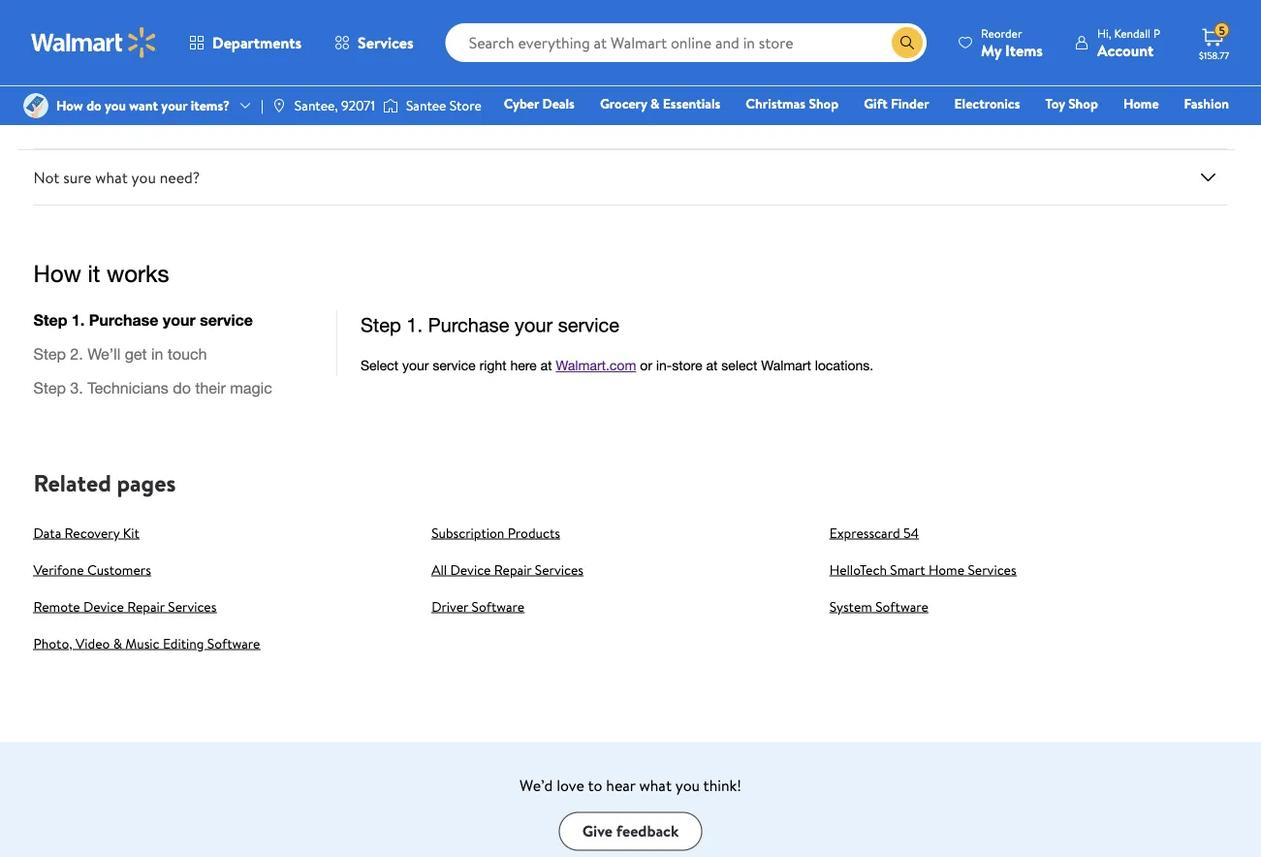 Task type: vqa. For each thing, say whether or not it's contained in the screenshot.
YEARS corresponding to 8–11
no



Task type: locate. For each thing, give the bounding box(es) containing it.
need
[[259, 88, 292, 109]]

expresscard 54
[[830, 523, 919, 542]]

kit
[[123, 523, 139, 542]]

cyber deals link
[[495, 93, 584, 114]]

device
[[450, 560, 491, 579], [83, 597, 124, 615]]

1 vertical spatial device
[[83, 597, 124, 615]]

sure right not
[[63, 167, 92, 188]]

service,
[[76, 88, 127, 109]]

0 horizontal spatial home
[[929, 560, 965, 579]]

data recovery kit link
[[33, 523, 139, 542]]

0 horizontal spatial sure
[[63, 167, 92, 188]]

home right smart
[[929, 560, 965, 579]]

Walmart Site-Wide search field
[[446, 23, 927, 62]]

registry link
[[997, 120, 1064, 141]]

great service, no surprises. if you need anything once the technician is done, let us know. we'll do everything we can to make sure you're 100% happy.
[[33, 88, 1025, 109]]

your
[[161, 96, 187, 115]]

do right how
[[86, 96, 101, 115]]

walmart image
[[31, 27, 157, 58]]

gift finder
[[864, 94, 929, 113]]

repair down 'subscription products' link at the bottom of page
[[494, 560, 532, 579]]

music
[[125, 633, 160, 652]]

0 horizontal spatial to
[[588, 774, 602, 795]]

1 horizontal spatial what
[[639, 774, 672, 795]]

& right grocery
[[651, 94, 660, 113]]

hear
[[606, 774, 636, 795]]

you left think!
[[676, 774, 700, 795]]

services right smart
[[968, 560, 1017, 579]]

do right we'll
[[664, 88, 681, 109]]

1 horizontal spatial device
[[450, 560, 491, 579]]

software right editing
[[207, 633, 260, 652]]

services up once
[[358, 32, 414, 53]]

we'd love to hear what you think!
[[520, 774, 742, 795]]

services for remote device repair services
[[168, 597, 217, 615]]

shop right can
[[809, 94, 839, 113]]

christmas shop
[[746, 94, 839, 113]]

software down smart
[[876, 597, 929, 615]]

 image for santee, 92071
[[271, 98, 287, 113]]

shop inside toy shop link
[[1068, 94, 1098, 113]]

services
[[358, 32, 414, 53], [535, 560, 584, 579], [968, 560, 1017, 579], [168, 597, 217, 615]]

1 horizontal spatial  image
[[383, 96, 398, 115]]

& left music
[[113, 633, 122, 652]]

software down all device repair services link
[[472, 597, 525, 615]]

what right the hear
[[639, 774, 672, 795]]

walmart+
[[1171, 121, 1229, 140]]

repair up photo, video & music editing software
[[127, 597, 165, 615]]

santee, 92071
[[295, 96, 375, 115]]

device up video at the bottom left of the page
[[83, 597, 124, 615]]

0 horizontal spatial &
[[113, 633, 122, 652]]

system
[[830, 597, 872, 615]]

santee store
[[406, 96, 482, 115]]

everything
[[685, 88, 757, 109]]

$158.77
[[1199, 48, 1230, 62]]

sure right make
[[868, 88, 896, 109]]

what right not
[[95, 167, 128, 188]]

customers
[[87, 560, 151, 579]]

device right all
[[450, 560, 491, 579]]

do
[[664, 88, 681, 109], [86, 96, 101, 115]]

0 horizontal spatial repair
[[127, 597, 165, 615]]

account
[[1097, 39, 1154, 61]]

 image right 92071 on the left top of page
[[383, 96, 398, 115]]

need?
[[160, 167, 200, 188]]

you
[[231, 88, 255, 109], [105, 96, 126, 115], [131, 167, 156, 188], [676, 774, 700, 795]]

not sure what you need? image
[[1197, 166, 1220, 189]]

driver software link
[[432, 597, 525, 615]]

0 horizontal spatial shop
[[809, 94, 839, 113]]

1 vertical spatial to
[[588, 774, 602, 795]]

0 vertical spatial sure
[[868, 88, 896, 109]]

remote device repair services
[[33, 597, 217, 615]]

home up debit
[[1124, 94, 1159, 113]]

0 vertical spatial home
[[1124, 94, 1159, 113]]

is
[[492, 88, 502, 109]]

software for system software
[[876, 597, 929, 615]]

repair
[[494, 560, 532, 579], [127, 597, 165, 615]]

&
[[651, 94, 660, 113], [113, 633, 122, 652]]

walmart+ link
[[1163, 120, 1238, 141]]

gift finder link
[[855, 93, 938, 114]]

shop for toy shop
[[1068, 94, 1098, 113]]

1 horizontal spatial sure
[[868, 88, 896, 109]]

all device repair services link
[[432, 560, 584, 579]]

2 shop from the left
[[1068, 94, 1098, 113]]

1 horizontal spatial software
[[472, 597, 525, 615]]

shop right toy
[[1068, 94, 1098, 113]]

 image for santee store
[[383, 96, 398, 115]]

hellotech
[[830, 560, 887, 579]]

subscription products link
[[432, 523, 560, 542]]

search icon image
[[900, 35, 915, 50]]

to right can
[[810, 88, 825, 109]]

christmas
[[746, 94, 806, 113]]

services for all device repair services
[[535, 560, 584, 579]]

remote
[[33, 597, 80, 615]]

to
[[810, 88, 825, 109], [588, 774, 602, 795]]

1 vertical spatial what
[[639, 774, 672, 795]]

we'd
[[520, 774, 553, 795]]

love
[[557, 774, 584, 795]]

0 vertical spatial what
[[95, 167, 128, 188]]

1 horizontal spatial to
[[810, 88, 825, 109]]

0 horizontal spatial what
[[95, 167, 128, 188]]

1 horizontal spatial home
[[1124, 94, 1159, 113]]

photo, video & music editing software
[[33, 633, 260, 652]]

feedback
[[616, 820, 679, 842]]

true
[[33, 31, 62, 52]]

1 horizontal spatial &
[[651, 94, 660, 113]]

remote device repair services link
[[33, 597, 217, 615]]

true satisfaction
[[33, 31, 143, 52]]

 image right |
[[271, 98, 287, 113]]

0 vertical spatial repair
[[494, 560, 532, 579]]

shop inside the "christmas shop" link
[[809, 94, 839, 113]]

to right the "love"
[[588, 774, 602, 795]]

done,
[[506, 88, 543, 109]]

1 horizontal spatial repair
[[494, 560, 532, 579]]

home link
[[1115, 93, 1168, 114]]

one debit
[[1081, 121, 1146, 140]]

products
[[508, 523, 560, 542]]

1 horizontal spatial shop
[[1068, 94, 1098, 113]]

0 vertical spatial device
[[450, 560, 491, 579]]

driver
[[432, 597, 468, 615]]

auto
[[952, 121, 981, 140]]

can
[[783, 88, 807, 109]]

give feedback
[[582, 820, 679, 842]]

you're
[[900, 88, 941, 109]]

2 horizontal spatial software
[[876, 597, 929, 615]]

pages
[[117, 467, 176, 499]]

0 vertical spatial to
[[810, 88, 825, 109]]

sure
[[868, 88, 896, 109], [63, 167, 92, 188]]

0 horizontal spatial  image
[[271, 98, 287, 113]]

hi,
[[1097, 25, 1112, 41]]

once
[[357, 88, 390, 109]]

0 horizontal spatial device
[[83, 597, 124, 615]]

services up editing
[[168, 597, 217, 615]]

 image
[[23, 93, 48, 118]]

1 shop from the left
[[809, 94, 839, 113]]

repair for all
[[494, 560, 532, 579]]

1 vertical spatial repair
[[127, 597, 165, 615]]

fashion
[[1184, 94, 1229, 113]]

essentials
[[663, 94, 721, 113]]

shop for christmas shop
[[809, 94, 839, 113]]

 image
[[383, 96, 398, 115], [271, 98, 287, 113]]

one debit link
[[1072, 120, 1155, 141]]

services down products
[[535, 560, 584, 579]]

hellotech smart home services link
[[830, 560, 1017, 579]]

give
[[582, 820, 613, 842]]



Task type: describe. For each thing, give the bounding box(es) containing it.
departments
[[212, 32, 302, 53]]

home inside home link
[[1124, 94, 1159, 113]]

satisfaction
[[66, 31, 143, 52]]

1 vertical spatial home
[[929, 560, 965, 579]]

device for all
[[450, 560, 491, 579]]

Search search field
[[446, 23, 927, 62]]

items?
[[191, 96, 230, 115]]

editing
[[163, 633, 204, 652]]

services inside services popup button
[[358, 32, 414, 53]]

debit
[[1113, 121, 1146, 140]]

think!
[[703, 774, 742, 795]]

items
[[1005, 39, 1043, 61]]

electronics link
[[946, 93, 1029, 114]]

no
[[130, 88, 147, 109]]

not
[[33, 167, 60, 188]]

gift
[[864, 94, 888, 113]]

1 horizontal spatial do
[[664, 88, 681, 109]]

christmas shop link
[[737, 93, 847, 114]]

0 horizontal spatial do
[[86, 96, 101, 115]]

we
[[761, 88, 780, 109]]

registry
[[1006, 121, 1055, 140]]

0 horizontal spatial software
[[207, 633, 260, 652]]

grocery & essentials
[[600, 94, 721, 113]]

5
[[1219, 22, 1225, 38]]

|
[[261, 96, 264, 115]]

us
[[568, 88, 583, 109]]

toy
[[1046, 94, 1065, 113]]

deals
[[542, 94, 575, 113]]

software for driver software
[[472, 597, 525, 615]]

electronics
[[954, 94, 1020, 113]]

great
[[33, 88, 72, 109]]

grocery & essentials link
[[591, 93, 729, 114]]

100%
[[945, 88, 979, 109]]

system software
[[830, 597, 929, 615]]

system software link
[[830, 597, 929, 615]]

related
[[33, 467, 111, 499]]

cyber
[[504, 94, 539, 113]]

0 vertical spatial &
[[651, 94, 660, 113]]

we'll
[[629, 88, 660, 109]]

finder
[[891, 94, 929, 113]]

the
[[394, 88, 416, 109]]

you left |
[[231, 88, 255, 109]]

1 vertical spatial sure
[[63, 167, 92, 188]]

smart
[[890, 560, 925, 579]]

if
[[217, 88, 227, 109]]

hi, kendall p account
[[1097, 25, 1160, 61]]

hellotech smart home services
[[830, 560, 1017, 579]]

services button
[[318, 19, 430, 66]]

54
[[903, 523, 919, 542]]

reorder
[[981, 25, 1022, 41]]

repair for remote
[[127, 597, 165, 615]]

verifone customers
[[33, 560, 151, 579]]

reorder my items
[[981, 25, 1043, 61]]

p
[[1154, 25, 1160, 41]]

fashion link
[[1176, 93, 1238, 114]]

departments button
[[173, 19, 318, 66]]

services for hellotech smart home services
[[968, 560, 1017, 579]]

santee
[[406, 96, 446, 115]]

technician
[[420, 88, 489, 109]]

my
[[981, 39, 1002, 61]]

photo,
[[33, 633, 72, 652]]

surprises.
[[151, 88, 213, 109]]

92071
[[341, 96, 375, 115]]

you left need?
[[131, 167, 156, 188]]

want
[[129, 96, 158, 115]]

make
[[828, 88, 864, 109]]

related pages
[[33, 467, 176, 499]]

verifone customers link
[[33, 560, 151, 579]]

auto link
[[943, 120, 990, 141]]

let
[[547, 88, 565, 109]]

device for remote
[[83, 597, 124, 615]]

all device repair services
[[432, 560, 584, 579]]

santee,
[[295, 96, 338, 115]]

you left no
[[105, 96, 126, 115]]

1 vertical spatial &
[[113, 633, 122, 652]]

data
[[33, 523, 61, 542]]

video
[[76, 633, 110, 652]]

store
[[450, 96, 482, 115]]

driver software
[[432, 597, 525, 615]]

subscription
[[432, 523, 504, 542]]

expresscard 54 link
[[830, 523, 919, 542]]

data recovery kit
[[33, 523, 139, 542]]

true satisfaction image
[[1197, 38, 1220, 61]]

give feedback button
[[559, 812, 702, 851]]

anything
[[296, 88, 354, 109]]



